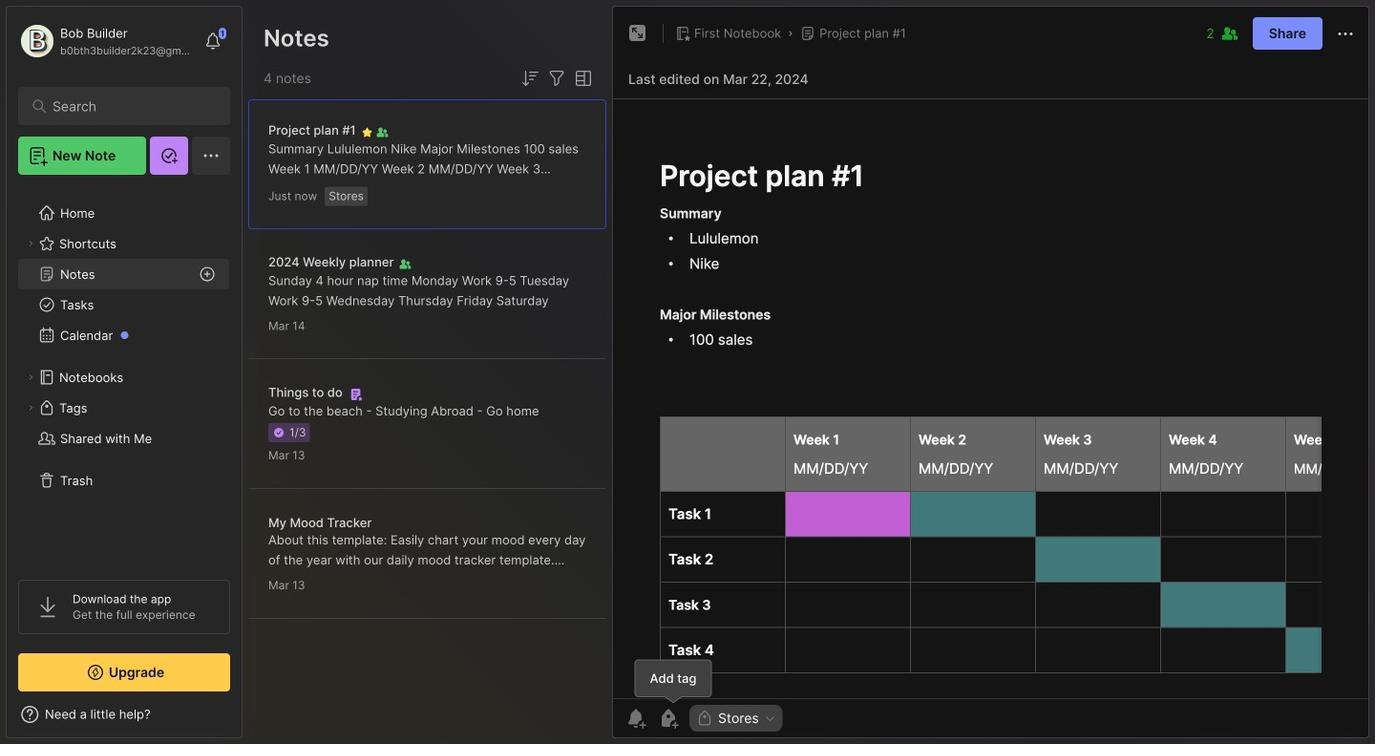 Task type: describe. For each thing, give the bounding box(es) containing it.
more actions image
[[1335, 23, 1357, 45]]

More actions field
[[1335, 21, 1357, 45]]

note window element
[[612, 6, 1370, 743]]

tree inside main element
[[7, 186, 242, 563]]

WHAT'S NEW field
[[7, 699, 242, 730]]

Search text field
[[53, 97, 205, 116]]

Sort options field
[[519, 67, 542, 90]]

Add filters field
[[545, 67, 568, 90]]

add a reminder image
[[625, 707, 648, 730]]

Account field
[[18, 22, 195, 60]]

View options field
[[568, 67, 595, 90]]

expand notebooks image
[[25, 372, 36, 383]]



Task type: vqa. For each thing, say whether or not it's contained in the screenshot.
2nd completed from the bottom
no



Task type: locate. For each thing, give the bounding box(es) containing it.
add filters image
[[545, 67, 568, 90]]

expand tags image
[[25, 402, 36, 414]]

expand note image
[[627, 22, 650, 45]]

Note Editor text field
[[613, 98, 1369, 698]]

click to collapse image
[[241, 709, 256, 732]]

add tag image
[[657, 707, 680, 730]]

None search field
[[53, 95, 205, 118]]

main element
[[0, 0, 248, 744]]

Stores Tag actions field
[[759, 712, 777, 725]]

none search field inside main element
[[53, 95, 205, 118]]

tooltip
[[635, 660, 712, 704]]

tree
[[7, 186, 242, 563]]



